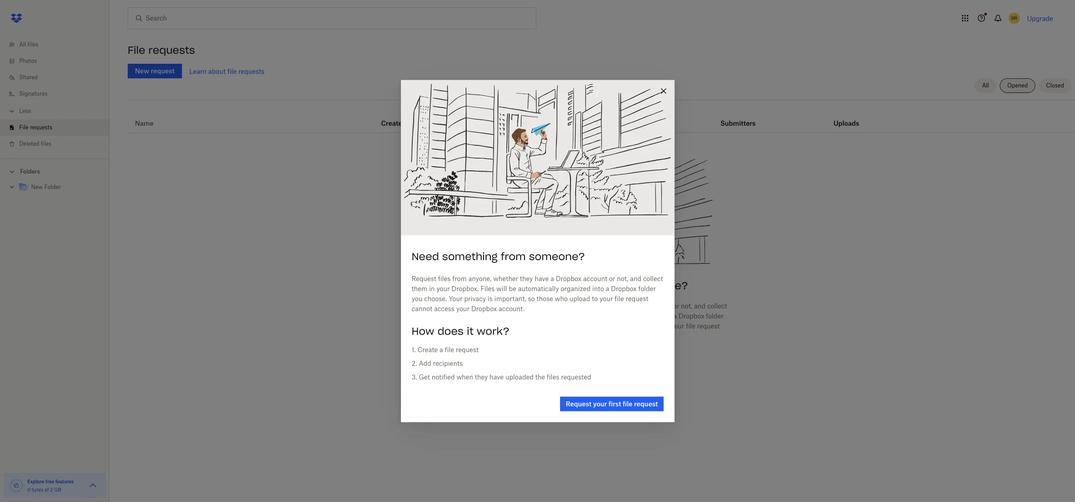 Task type: describe. For each thing, give the bounding box(es) containing it.
photos link
[[7, 53, 110, 69]]

recipients
[[433, 360, 463, 367]]

opened button
[[1000, 78, 1036, 93]]

learn
[[189, 67, 207, 75]]

1 vertical spatial will
[[564, 313, 575, 320]]

work?
[[477, 325, 510, 338]]

opened
[[1008, 82, 1028, 89]]

all files
[[19, 41, 38, 48]]

0 vertical spatial someone?
[[529, 250, 585, 263]]

1 horizontal spatial file requests
[[128, 44, 195, 57]]

requests inside 'link'
[[30, 124, 52, 131]]

0 horizontal spatial automatically
[[518, 285, 559, 293]]

1 horizontal spatial collect
[[707, 303, 727, 310]]

deleted
[[19, 141, 39, 147]]

1 vertical spatial them
[[479, 313, 495, 320]]

0 horizontal spatial they
[[475, 373, 488, 381]]

file requests list item
[[0, 120, 110, 136]]

collect inside request files from anyone, whether they have a dropbox account or not, and collect them in your dropbox. files will be automatically organized into a dropbox folder you choose. your privacy is important, so those who upload to your file request cannot access your dropbox account.
[[643, 275, 663, 283]]

account inside request files from anyone, whether they have a dropbox account or not, and collect them in your dropbox. files will be automatically organized into a dropbox folder you choose. your privacy is important, so those who upload to your file request cannot access your dropbox account.
[[583, 275, 608, 283]]

closed button
[[1039, 78, 1072, 93]]

file inside 'link'
[[19, 124, 29, 131]]

the
[[536, 373, 545, 381]]

request inside 'button'
[[634, 400, 658, 408]]

1 vertical spatial your
[[520, 323, 534, 330]]

all button
[[975, 78, 997, 93]]

1 horizontal spatial those
[[608, 323, 625, 330]]

1 vertical spatial you
[[483, 323, 494, 330]]

1 vertical spatial dropbox.
[[519, 313, 547, 320]]

0 vertical spatial files
[[481, 285, 495, 293]]

1 vertical spatial choose.
[[496, 323, 519, 330]]

file requests inside 'link'
[[19, 124, 52, 131]]

all files link
[[7, 37, 110, 53]]

does
[[438, 325, 464, 338]]

folders button
[[0, 165, 110, 178]]

0 vertical spatial be
[[509, 285, 516, 293]]

upgrade
[[1027, 14, 1054, 22]]

explore
[[27, 480, 44, 485]]

list containing all files
[[0, 31, 110, 159]]

name
[[135, 120, 154, 127]]

0 horizontal spatial important,
[[495, 295, 526, 303]]

2 horizontal spatial requests
[[239, 67, 265, 75]]

account. inside request files from anyone, whether they have a dropbox account or not, and collect them in your dropbox. files will be automatically organized into a dropbox folder you choose. your privacy is important, so those who upload to your file request cannot access your dropbox account.
[[499, 305, 525, 313]]

1.
[[412, 346, 416, 354]]

1 horizontal spatial someone?
[[632, 280, 688, 293]]

1 column header from the left
[[721, 107, 757, 129]]

0 vertical spatial file
[[128, 44, 145, 57]]

1 vertical spatial access
[[568, 333, 588, 341]]

1 vertical spatial in
[[497, 313, 503, 320]]

0 vertical spatial in
[[429, 285, 435, 293]]

1 vertical spatial who
[[626, 323, 639, 330]]

new
[[31, 184, 43, 191]]

0 vertical spatial need
[[412, 250, 439, 263]]

1 horizontal spatial or
[[673, 303, 680, 310]]

1 vertical spatial request
[[476, 303, 501, 310]]

0 horizontal spatial folder
[[639, 285, 656, 293]]

1 horizontal spatial need
[[515, 280, 542, 293]]

folders
[[20, 168, 40, 175]]

0 horizontal spatial to
[[592, 295, 598, 303]]

created
[[381, 120, 406, 127]]

1 horizontal spatial is
[[559, 323, 564, 330]]

0 vertical spatial who
[[555, 295, 568, 303]]

1 vertical spatial upload
[[641, 323, 662, 330]]

not, inside request files from anyone, whether they have a dropbox account or not, and collect them in your dropbox. files will be automatically organized into a dropbox folder you choose. your privacy is important, so those who upload to your file request cannot access your dropbox account.
[[617, 275, 629, 283]]

1 vertical spatial organized
[[629, 313, 658, 320]]

1 horizontal spatial anyone,
[[533, 303, 556, 310]]

1 vertical spatial into
[[660, 313, 672, 320]]

dialog containing need something from someone?
[[401, 80, 675, 423]]

less image
[[7, 107, 16, 116]]

1 vertical spatial files
[[548, 313, 563, 320]]

request files from anyone, whether they have a dropbox account or not, and collect them in your dropbox. files will be automatically organized into a dropbox folder you choose. your privacy is important, so those who upload to your file request cannot access your dropbox account. inside dialog
[[412, 275, 663, 313]]

into inside dialog
[[593, 285, 604, 293]]

1 vertical spatial account.
[[632, 333, 658, 341]]

1 vertical spatial they
[[584, 303, 597, 310]]

0 vertical spatial privacy
[[464, 295, 486, 303]]

1 vertical spatial automatically
[[586, 313, 627, 320]]

how
[[412, 325, 435, 338]]

is inside dialog
[[488, 295, 493, 303]]

of
[[45, 488, 49, 493]]

0 vertical spatial you
[[412, 295, 423, 303]]

0 horizontal spatial something
[[442, 250, 498, 263]]

new folder link
[[18, 182, 102, 194]]

1 horizontal spatial privacy
[[536, 323, 557, 330]]

1 horizontal spatial folder
[[706, 313, 724, 320]]

0 vertical spatial have
[[535, 275, 549, 283]]

1 vertical spatial account
[[648, 303, 672, 310]]

file inside 'button'
[[623, 400, 633, 408]]

1 horizontal spatial not,
[[681, 303, 693, 310]]

about
[[208, 67, 226, 75]]

them inside request files from anyone, whether they have a dropbox account or not, and collect them in your dropbox. files will be automatically organized into a dropbox folder you choose. your privacy is important, so those who upload to your file request cannot access your dropbox account.
[[412, 285, 428, 293]]

1 horizontal spatial something
[[546, 280, 601, 293]]

learn about file requests
[[189, 67, 265, 75]]

all for all
[[983, 82, 989, 89]]

1 horizontal spatial requests
[[149, 44, 195, 57]]

add
[[419, 360, 431, 367]]

your inside 'button'
[[593, 400, 607, 408]]

when
[[457, 373, 473, 381]]

0 vertical spatial those
[[537, 295, 553, 303]]

1 vertical spatial be
[[577, 313, 584, 320]]



Task type: locate. For each thing, give the bounding box(es) containing it.
have
[[535, 275, 549, 283], [599, 303, 613, 310], [490, 373, 504, 381]]

0 horizontal spatial so
[[528, 295, 535, 303]]

request inside 'button'
[[566, 400, 592, 408]]

quota usage element
[[9, 479, 24, 494]]

requests
[[149, 44, 195, 57], [239, 67, 265, 75], [30, 124, 52, 131]]

access up does on the left bottom of the page
[[434, 305, 455, 313]]

signatures link
[[7, 86, 110, 102]]

uploaded
[[506, 373, 534, 381]]

files
[[481, 285, 495, 293], [548, 313, 563, 320]]

created button
[[381, 118, 406, 129]]

1 horizontal spatial access
[[568, 333, 588, 341]]

requests up deleted files
[[30, 124, 52, 131]]

1 vertical spatial or
[[673, 303, 680, 310]]

all inside button
[[983, 82, 989, 89]]

1 horizontal spatial organized
[[629, 313, 658, 320]]

request inside request files from anyone, whether they have a dropbox account or not, and collect them in your dropbox. files will be automatically organized into a dropbox folder you choose. your privacy is important, so those who upload to your file request cannot access your dropbox account.
[[412, 275, 437, 283]]

them up how
[[412, 285, 428, 293]]

so inside dialog
[[528, 295, 535, 303]]

in
[[429, 285, 435, 293], [497, 313, 503, 320]]

all
[[19, 41, 26, 48], [983, 82, 989, 89]]

create
[[418, 346, 438, 354]]

all up photos
[[19, 41, 26, 48]]

deleted files link
[[7, 136, 110, 152]]

0 horizontal spatial cannot
[[412, 305, 433, 313]]

0 horizontal spatial will
[[497, 285, 507, 293]]

1 horizontal spatial choose.
[[496, 323, 519, 330]]

0 horizontal spatial privacy
[[464, 295, 486, 303]]

organized
[[561, 285, 591, 293], [629, 313, 658, 320]]

file
[[227, 67, 237, 75], [615, 295, 624, 303], [686, 323, 696, 330], [445, 346, 454, 354], [623, 400, 633, 408]]

0 horizontal spatial those
[[537, 295, 553, 303]]

0 horizontal spatial you
[[412, 295, 423, 303]]

1 vertical spatial requests
[[239, 67, 265, 75]]

less
[[19, 108, 31, 115]]

files
[[28, 41, 38, 48], [41, 141, 52, 147], [438, 275, 451, 283], [502, 303, 515, 310], [547, 373, 560, 381]]

1 vertical spatial need something from someone?
[[515, 280, 688, 293]]

request
[[626, 295, 649, 303], [697, 323, 720, 330], [456, 346, 479, 354], [634, 400, 658, 408]]

1 vertical spatial someone?
[[632, 280, 688, 293]]

your
[[437, 285, 450, 293], [600, 295, 613, 303], [456, 305, 470, 313], [504, 313, 518, 320], [671, 323, 685, 330], [590, 333, 603, 341], [593, 400, 607, 408]]

0 vertical spatial request
[[412, 275, 437, 283]]

signatures
[[19, 90, 47, 97]]

1 vertical spatial and
[[694, 303, 706, 310]]

file requests
[[128, 44, 195, 57], [19, 124, 52, 131]]

1 horizontal spatial so
[[600, 323, 606, 330]]

first
[[609, 400, 621, 408]]

2.
[[412, 360, 417, 367]]

folder
[[44, 184, 61, 191]]

row containing name
[[128, 104, 1076, 133]]

them up 'work?'
[[479, 313, 495, 320]]

0 vertical spatial is
[[488, 295, 493, 303]]

anyone,
[[469, 275, 492, 283], [533, 303, 556, 310]]

1 horizontal spatial will
[[564, 313, 575, 320]]

will inside dialog
[[497, 285, 507, 293]]

1 horizontal spatial file
[[128, 44, 145, 57]]

1 vertical spatial cannot
[[545, 333, 566, 341]]

important,
[[495, 295, 526, 303], [566, 323, 598, 330]]

file requests up learn
[[128, 44, 195, 57]]

0 vertical spatial will
[[497, 285, 507, 293]]

your up how does it work? at the bottom left of page
[[449, 295, 463, 303]]

0 horizontal spatial not,
[[617, 275, 629, 283]]

requests right the about
[[239, 67, 265, 75]]

choose. right it
[[496, 323, 519, 330]]

access up requested
[[568, 333, 588, 341]]

2 column header from the left
[[834, 107, 870, 129]]

they
[[520, 275, 533, 283], [584, 303, 597, 310], [475, 373, 488, 381]]

0 vertical spatial organized
[[561, 285, 591, 293]]

features
[[55, 480, 74, 485]]

pro trial element
[[583, 118, 598, 129]]

1 horizontal spatial into
[[660, 313, 672, 320]]

list
[[0, 31, 110, 159]]

2 vertical spatial they
[[475, 373, 488, 381]]

cannot up how
[[412, 305, 433, 313]]

0 vertical spatial choose.
[[424, 295, 447, 303]]

0 horizontal spatial someone?
[[529, 250, 585, 263]]

access
[[434, 305, 455, 313], [568, 333, 588, 341]]

cannot up the on the bottom of page
[[545, 333, 566, 341]]

1 horizontal spatial they
[[520, 275, 533, 283]]

choose. inside request files from anyone, whether they have a dropbox account or not, and collect them in your dropbox. files will be automatically organized into a dropbox folder you choose. your privacy is important, so those who upload to your file request cannot access your dropbox account.
[[424, 295, 447, 303]]

request your first file request
[[566, 400, 658, 408]]

dropbox
[[556, 275, 582, 283], [611, 285, 637, 293], [620, 303, 646, 310], [471, 305, 497, 313], [679, 313, 705, 320], [605, 333, 630, 341]]

learn about file requests link
[[189, 67, 265, 75]]

need something from someone? inside dialog
[[412, 250, 585, 263]]

1 vertical spatial to
[[663, 323, 669, 330]]

0 vertical spatial upload
[[570, 295, 590, 303]]

0 horizontal spatial column header
[[721, 107, 757, 129]]

deleted files
[[19, 141, 52, 147]]

0 horizontal spatial file
[[19, 124, 29, 131]]

requested
[[561, 373, 592, 381]]

0 vertical spatial into
[[593, 285, 604, 293]]

1 vertical spatial not,
[[681, 303, 693, 310]]

0 vertical spatial collect
[[643, 275, 663, 283]]

upgrade link
[[1027, 14, 1054, 22]]

notified
[[432, 373, 455, 381]]

1 horizontal spatial and
[[694, 303, 706, 310]]

1 horizontal spatial request
[[476, 303, 501, 310]]

all inside list
[[19, 41, 26, 48]]

0 vertical spatial important,
[[495, 295, 526, 303]]

how does it work?
[[412, 325, 510, 338]]

dropbox. inside dialog
[[452, 285, 479, 293]]

shared
[[19, 74, 38, 81]]

0 horizontal spatial into
[[593, 285, 604, 293]]

new folder
[[31, 184, 61, 191]]

0 horizontal spatial your
[[449, 295, 463, 303]]

0 horizontal spatial have
[[490, 373, 504, 381]]

to
[[592, 295, 598, 303], [663, 323, 669, 330]]

0 horizontal spatial them
[[412, 285, 428, 293]]

2 vertical spatial have
[[490, 373, 504, 381]]

bytes
[[32, 488, 43, 493]]

1 horizontal spatial files
[[548, 313, 563, 320]]

gb
[[54, 488, 61, 493]]

need something from someone?
[[412, 250, 585, 263], [515, 280, 688, 293]]

0 horizontal spatial file requests
[[19, 124, 52, 131]]

1 horizontal spatial upload
[[641, 323, 662, 330]]

0 vertical spatial cannot
[[412, 305, 433, 313]]

dialog
[[401, 80, 675, 423]]

get
[[419, 373, 430, 381]]

1 horizontal spatial important,
[[566, 323, 598, 330]]

1 vertical spatial important,
[[566, 323, 598, 330]]

row
[[128, 104, 1076, 133]]

0 horizontal spatial dropbox.
[[452, 285, 479, 293]]

0 horizontal spatial and
[[630, 275, 642, 283]]

privacy
[[464, 295, 486, 303], [536, 323, 557, 330]]

3.
[[412, 373, 417, 381]]

something
[[442, 250, 498, 263], [546, 280, 601, 293]]

whether inside dialog
[[493, 275, 518, 283]]

file
[[128, 44, 145, 57], [19, 124, 29, 131]]

someone?
[[529, 250, 585, 263], [632, 280, 688, 293]]

in up 'work?'
[[497, 313, 503, 320]]

all for all files
[[19, 41, 26, 48]]

so
[[528, 295, 535, 303], [600, 323, 606, 330]]

0 vertical spatial folder
[[639, 285, 656, 293]]

request files from anyone, whether they have a dropbox account or not, and collect them in your dropbox. files will be automatically organized into a dropbox folder you choose. your privacy is important, so those who upload to your file request cannot access your dropbox account.
[[412, 275, 663, 313], [476, 303, 727, 341]]

file requests up deleted files
[[19, 124, 52, 131]]

1 vertical spatial need
[[515, 280, 542, 293]]

need
[[412, 250, 439, 263], [515, 280, 542, 293]]

2 horizontal spatial have
[[599, 303, 613, 310]]

in up how
[[429, 285, 435, 293]]

collect
[[643, 275, 663, 283], [707, 303, 727, 310]]

requests up learn
[[149, 44, 195, 57]]

account.
[[499, 305, 525, 313], [632, 333, 658, 341]]

0 vertical spatial all
[[19, 41, 26, 48]]

those
[[537, 295, 553, 303], [608, 323, 625, 330]]

and inside request files from anyone, whether they have a dropbox account or not, and collect them in your dropbox. files will be automatically organized into a dropbox folder you choose. your privacy is important, so those who upload to your file request cannot access your dropbox account.
[[630, 275, 642, 283]]

your right 'work?'
[[520, 323, 534, 330]]

1 vertical spatial those
[[608, 323, 625, 330]]

0 vertical spatial something
[[442, 250, 498, 263]]

0
[[27, 488, 30, 493]]

folder
[[639, 285, 656, 293], [706, 313, 724, 320]]

1 vertical spatial whether
[[558, 303, 582, 310]]

who
[[555, 295, 568, 303], [626, 323, 639, 330]]

be
[[509, 285, 516, 293], [577, 313, 584, 320]]

dropbox.
[[452, 285, 479, 293], [519, 313, 547, 320]]

1 vertical spatial is
[[559, 323, 564, 330]]

it
[[467, 325, 474, 338]]

from
[[501, 250, 526, 263], [453, 275, 467, 283], [604, 280, 629, 293], [517, 303, 531, 310]]

0 vertical spatial account
[[583, 275, 608, 283]]

request your first file request button
[[561, 397, 664, 412]]

0 vertical spatial anyone,
[[469, 275, 492, 283]]

0 horizontal spatial in
[[429, 285, 435, 293]]

you right it
[[483, 323, 494, 330]]

1. create a file request
[[412, 346, 479, 354]]

0 vertical spatial your
[[449, 295, 463, 303]]

1 horizontal spatial cannot
[[545, 333, 566, 341]]

automatically
[[518, 285, 559, 293], [586, 313, 627, 320]]

photos
[[19, 57, 37, 64]]

0 horizontal spatial or
[[609, 275, 615, 283]]

2
[[50, 488, 53, 493]]

file requests link
[[7, 120, 110, 136]]

account
[[583, 275, 608, 283], [648, 303, 672, 310]]

dropbox image
[[7, 9, 26, 27]]

column header
[[721, 107, 757, 129], [834, 107, 870, 129]]

free
[[45, 480, 54, 485]]

1 horizontal spatial all
[[983, 82, 989, 89]]

shared link
[[7, 69, 110, 86]]

closed
[[1047, 82, 1065, 89]]

0 horizontal spatial access
[[434, 305, 455, 313]]

0 horizontal spatial files
[[481, 285, 495, 293]]

0 vertical spatial automatically
[[518, 285, 559, 293]]

0 horizontal spatial who
[[555, 295, 568, 303]]

will
[[497, 285, 507, 293], [564, 313, 575, 320]]

0 vertical spatial so
[[528, 295, 535, 303]]

all left opened
[[983, 82, 989, 89]]

your
[[449, 295, 463, 303], [520, 323, 534, 330]]

a
[[551, 275, 554, 283], [606, 285, 609, 293], [615, 303, 618, 310], [674, 313, 677, 320], [440, 346, 443, 354]]

explore free features 0 bytes of 2 gb
[[27, 480, 74, 493]]

cannot
[[412, 305, 433, 313], [545, 333, 566, 341]]

you up how
[[412, 295, 423, 303]]

1 horizontal spatial whether
[[558, 303, 582, 310]]

into
[[593, 285, 604, 293], [660, 313, 672, 320]]

whether
[[493, 275, 518, 283], [558, 303, 582, 310]]

2. add recipients
[[412, 360, 463, 367]]

your inside request files from anyone, whether they have a dropbox account or not, and collect them in your dropbox. files will be automatically organized into a dropbox folder you choose. your privacy is important, so those who upload to your file request cannot access your dropbox account.
[[449, 295, 463, 303]]

1 horizontal spatial you
[[483, 323, 494, 330]]

0 horizontal spatial be
[[509, 285, 516, 293]]

choose. up how
[[424, 295, 447, 303]]

not,
[[617, 275, 629, 283], [681, 303, 693, 310]]

0 horizontal spatial organized
[[561, 285, 591, 293]]

0 vertical spatial to
[[592, 295, 598, 303]]

choose.
[[424, 295, 447, 303], [496, 323, 519, 330]]

0 vertical spatial need something from someone?
[[412, 250, 585, 263]]

3. get notified when they have uploaded the files requested
[[412, 373, 592, 381]]



Task type: vqa. For each thing, say whether or not it's contained in the screenshot.
heading
no



